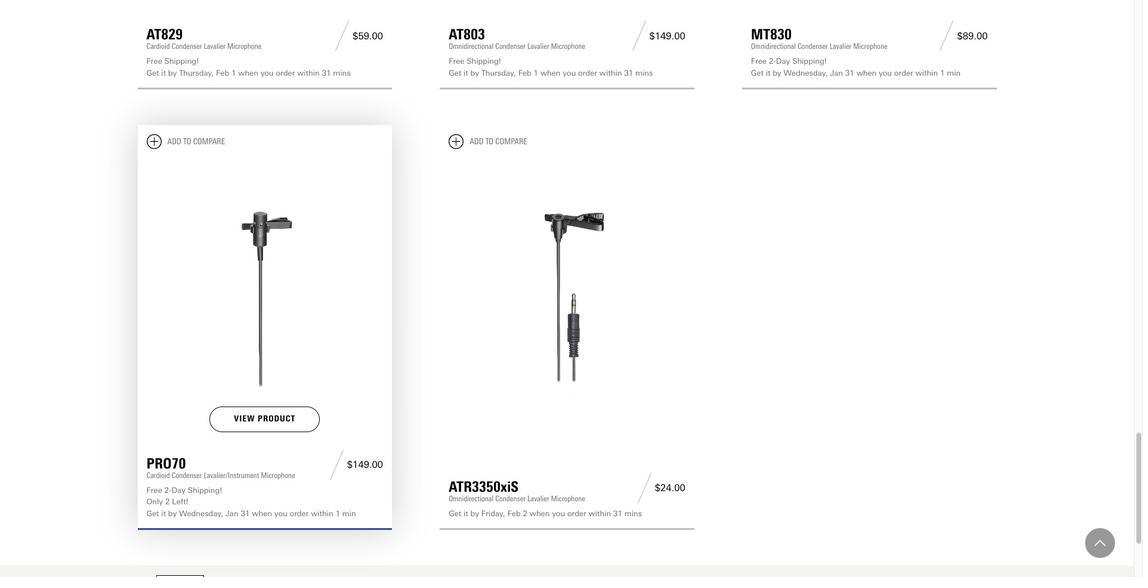 Task type: vqa. For each thing, say whether or not it's contained in the screenshot.
tells
no



Task type: locate. For each thing, give the bounding box(es) containing it.
free inside free 2 -day shipping! get it by wednesday, jan 31 when you order within 1 min
[[752, 57, 767, 66]]

free shipping! get it by thursday, feb 1 when you order within 31 mins for at803
[[449, 57, 653, 78]]

min
[[948, 69, 961, 78], [343, 510, 356, 519]]

2 cardioid from the top
[[147, 471, 170, 480]]

0 vertical spatial $149.00
[[650, 30, 686, 42]]

add
[[167, 137, 181, 147], [470, 137, 484, 147]]

pro70 cardioid condenser lavalier/instrument microphone
[[147, 455, 295, 480]]

cardioid for at829
[[147, 42, 170, 51]]

within
[[297, 69, 320, 78], [600, 69, 622, 78], [916, 69, 939, 78], [311, 510, 334, 519], [589, 510, 611, 519]]

get down mt830
[[752, 69, 764, 78]]

0 horizontal spatial day
[[172, 486, 186, 495]]

0 horizontal spatial jan
[[226, 510, 239, 519]]

to
[[183, 137, 191, 147], [486, 137, 494, 147]]

get down only
[[147, 510, 159, 519]]

shipping! down mt830 omnidirectional condenser lavalier microphone
[[793, 57, 827, 66]]

free up only
[[147, 486, 162, 495]]

free shipping! get it by thursday, feb 1 when you order within 31 mins down at829 cardioid condenser lavalier microphone
[[147, 57, 351, 78]]

1 horizontal spatial free shipping! get it by thursday, feb 1 when you order within 31 mins
[[449, 57, 653, 78]]

microphone inside 'atr3350xis omnidirectional condenser lavalier microphone'
[[551, 495, 586, 504]]

you
[[261, 69, 274, 78], [563, 69, 576, 78], [879, 69, 893, 78], [274, 510, 288, 519], [552, 510, 565, 519]]

get down the at803
[[449, 69, 462, 78]]

0 vertical spatial min
[[948, 69, 961, 78]]

it inside free 2 -day shipping! only 2 left! get it by wednesday, jan 31 when you order within 1 min
[[161, 510, 166, 519]]

1 horizontal spatial min
[[948, 69, 961, 78]]

shipping! down at829
[[165, 57, 199, 66]]

add for 31 mins
[[470, 137, 484, 147]]

2 add to compare from the left
[[470, 137, 528, 147]]

feb
[[216, 69, 229, 78], [519, 69, 532, 78], [508, 510, 521, 519]]

lavalier inside at829 cardioid condenser lavalier microphone
[[204, 42, 226, 51]]

free for at829
[[147, 57, 162, 66]]

2 add to compare button from the left
[[449, 135, 528, 149]]

condenser inside at829 cardioid condenser lavalier microphone
[[172, 42, 202, 51]]

when inside free 2 -day shipping! only 2 left! get it by wednesday, jan 31 when you order within 1 min
[[252, 510, 272, 519]]

friday,
[[482, 510, 506, 519]]

jan down lavalier/instrument
[[226, 510, 239, 519]]

1 horizontal spatial compare
[[496, 137, 528, 147]]

- down pro70
[[169, 486, 172, 495]]

cardioid
[[147, 42, 170, 51], [147, 471, 170, 480]]

1 to from the left
[[183, 137, 191, 147]]

compare for 31 mins
[[496, 137, 528, 147]]

order inside free 2 -day shipping! get it by wednesday, jan 31 when you order within 1 min
[[895, 69, 914, 78]]

0 horizontal spatial thursday,
[[179, 69, 214, 78]]

thursday, down at803 omnidirectional condenser lavalier microphone
[[482, 69, 516, 78]]

free
[[147, 57, 162, 66], [449, 57, 465, 66], [752, 57, 767, 66], [147, 486, 162, 495]]

free shipping! get it by thursday, feb 1 when you order within 31 mins down at803 omnidirectional condenser lavalier microphone
[[449, 57, 653, 78]]

by
[[168, 69, 177, 78], [471, 69, 479, 78], [773, 69, 782, 78], [168, 510, 177, 519], [471, 510, 479, 519]]

- down mt830
[[774, 57, 777, 66]]

shipping! down the at803
[[467, 57, 501, 66]]

day inside free 2 -day shipping! only 2 left! get it by wednesday, jan 31 when you order within 1 min
[[172, 486, 186, 495]]

0 horizontal spatial -
[[169, 486, 172, 495]]

it down only
[[161, 510, 166, 519]]

1 horizontal spatial add
[[470, 137, 484, 147]]

compare for $149.00
[[193, 137, 225, 147]]

shipping! inside free 2 -day shipping! get it by wednesday, jan 31 when you order within 1 min
[[793, 57, 827, 66]]

within inside free 2 -day shipping! only 2 left! get it by wednesday, jan 31 when you order within 1 min
[[311, 510, 334, 519]]

at803 omnidirectional condenser lavalier microphone
[[449, 26, 586, 51]]

free down mt830
[[752, 57, 767, 66]]

arrow up image
[[1096, 539, 1106, 549]]

0 horizontal spatial add to compare
[[167, 137, 225, 147]]

2 thursday, from the left
[[482, 69, 516, 78]]

1 horizontal spatial -
[[774, 57, 777, 66]]

1 horizontal spatial thursday,
[[482, 69, 516, 78]]

1 vertical spatial jan
[[226, 510, 239, 519]]

microphone inside at803 omnidirectional condenser lavalier microphone
[[551, 42, 586, 51]]

thursday, down at829 cardioid condenser lavalier microphone
[[179, 69, 214, 78]]

2
[[769, 57, 774, 66], [165, 486, 169, 495], [165, 498, 170, 507], [523, 510, 528, 519]]

add to compare button
[[147, 135, 225, 149], [449, 135, 528, 149]]

2 inside free 2 -day shipping! get it by wednesday, jan 31 when you order within 1 min
[[769, 57, 774, 66]]

when down at829 cardioid condenser lavalier microphone
[[238, 69, 258, 78]]

thursday, for at803
[[482, 69, 516, 78]]

0 horizontal spatial $149.00
[[347, 460, 383, 471]]

mins
[[333, 69, 351, 78], [636, 69, 653, 78], [625, 510, 643, 519]]

2 add from the left
[[470, 137, 484, 147]]

day inside free 2 -day shipping! get it by wednesday, jan 31 when you order within 1 min
[[777, 57, 791, 66]]

1 vertical spatial $149.00
[[347, 460, 383, 471]]

lavalier inside mt830 omnidirectional condenser lavalier microphone
[[830, 42, 852, 51]]

you inside free 2 -day shipping! get it by wednesday, jan 31 when you order within 1 min
[[879, 69, 893, 78]]

$24.00
[[655, 483, 686, 494]]

order
[[276, 69, 295, 78], [579, 69, 598, 78], [895, 69, 914, 78], [290, 510, 309, 519], [568, 510, 587, 519]]

thursday,
[[179, 69, 214, 78], [482, 69, 516, 78]]

get
[[147, 69, 159, 78], [449, 69, 462, 78], [752, 69, 764, 78], [147, 510, 159, 519], [449, 510, 462, 519]]

$59.00
[[353, 30, 383, 42]]

omnidirectional for atr3350xis
[[449, 495, 494, 504]]

0 horizontal spatial add
[[167, 137, 181, 147]]

2 down mt830
[[769, 57, 774, 66]]

2 to from the left
[[486, 137, 494, 147]]

0 horizontal spatial add to compare button
[[147, 135, 225, 149]]

condenser for atr3350xis
[[496, 495, 526, 504]]

you inside free 2 -day shipping! only 2 left! get it by wednesday, jan 31 when you order within 1 min
[[274, 510, 288, 519]]

1 free shipping! get it by thursday, feb 1 when you order within 31 mins from the left
[[147, 57, 351, 78]]

31 inside free 2 -day shipping! get it by wednesday, jan 31 when you order within 1 min
[[846, 69, 855, 78]]

view product link
[[210, 407, 320, 433]]

1 vertical spatial wednesday,
[[179, 510, 223, 519]]

free for mt830
[[752, 57, 767, 66]]

jan down mt830 omnidirectional condenser lavalier microphone
[[831, 69, 844, 78]]

jan inside free 2 -day shipping! get it by wednesday, jan 31 when you order within 1 min
[[831, 69, 844, 78]]

0 vertical spatial cardioid
[[147, 42, 170, 51]]

wednesday, down mt830 omnidirectional condenser lavalier microphone
[[784, 69, 828, 78]]

free down at829
[[147, 57, 162, 66]]

mins for at829
[[333, 69, 351, 78]]

when down lavalier/instrument
[[252, 510, 272, 519]]

2 free shipping! get it by thursday, feb 1 when you order within 31 mins from the left
[[449, 57, 653, 78]]

condenser inside pro70 cardioid condenser lavalier/instrument microphone
[[172, 471, 202, 480]]

free down the at803
[[449, 57, 465, 66]]

1 vertical spatial day
[[172, 486, 186, 495]]

mt830
[[752, 26, 792, 43]]

product
[[258, 414, 296, 424]]

omnidirectional inside at803 omnidirectional condenser lavalier microphone
[[449, 42, 494, 51]]

condenser inside mt830 omnidirectional condenser lavalier microphone
[[798, 42, 829, 51]]

condenser inside 'atr3350xis omnidirectional condenser lavalier microphone'
[[496, 495, 526, 504]]

wednesday, inside free 2 -day shipping! get it by wednesday, jan 31 when you order within 1 min
[[784, 69, 828, 78]]

feb for at829
[[216, 69, 229, 78]]

atr3350xis omnidirectional condenser lavalier microphone
[[449, 479, 586, 504]]

shipping!
[[165, 57, 199, 66], [467, 57, 501, 66], [793, 57, 827, 66], [188, 486, 222, 495]]

lavalier
[[204, 42, 226, 51], [528, 42, 550, 51], [830, 42, 852, 51], [528, 495, 550, 504]]

$89.00
[[958, 30, 988, 42]]

at803
[[449, 26, 485, 43]]

condenser inside at803 omnidirectional condenser lavalier microphone
[[496, 42, 526, 51]]

omnidirectional inside mt830 omnidirectional condenser lavalier microphone
[[752, 42, 796, 51]]

0 horizontal spatial to
[[183, 137, 191, 147]]

wednesday,
[[784, 69, 828, 78], [179, 510, 223, 519]]

view
[[234, 414, 255, 424]]

0 horizontal spatial wednesday,
[[179, 510, 223, 519]]

31
[[322, 69, 331, 78], [625, 69, 634, 78], [846, 69, 855, 78], [241, 510, 250, 519], [614, 510, 623, 519]]

condenser for at829
[[172, 42, 202, 51]]

- inside free 2 -day shipping! get it by wednesday, jan 31 when you order within 1 min
[[774, 57, 777, 66]]

1 horizontal spatial day
[[777, 57, 791, 66]]

microphone
[[227, 42, 262, 51], [551, 42, 586, 51], [854, 42, 888, 51], [261, 471, 295, 480], [551, 495, 586, 504]]

lavalier for at803
[[528, 42, 550, 51]]

1 compare from the left
[[193, 137, 225, 147]]

lavalier inside 'atr3350xis omnidirectional condenser lavalier microphone'
[[528, 495, 550, 504]]

0 horizontal spatial min
[[343, 510, 356, 519]]

shipping! up left!
[[188, 486, 222, 495]]

2 compare from the left
[[496, 137, 528, 147]]

add to compare for 31 mins
[[470, 137, 528, 147]]

1 vertical spatial -
[[169, 486, 172, 495]]

day down mt830
[[777, 57, 791, 66]]

1 horizontal spatial wednesday,
[[784, 69, 828, 78]]

by down mt830
[[773, 69, 782, 78]]

free for at803
[[449, 57, 465, 66]]

1 horizontal spatial add to compare
[[470, 137, 528, 147]]

0 vertical spatial jan
[[831, 69, 844, 78]]

$149.00 for pro70
[[347, 460, 383, 471]]

condenser
[[172, 42, 202, 51], [496, 42, 526, 51], [798, 42, 829, 51], [172, 471, 202, 480], [496, 495, 526, 504]]

1 horizontal spatial to
[[486, 137, 494, 147]]

divider line image
[[332, 21, 353, 51], [629, 21, 650, 51], [937, 21, 958, 51], [326, 450, 347, 480], [634, 474, 655, 504]]

it down the at803
[[464, 69, 469, 78]]

day up left!
[[172, 486, 186, 495]]

microphone inside at829 cardioid condenser lavalier microphone
[[227, 42, 262, 51]]

microphone inside pro70 cardioid condenser lavalier/instrument microphone
[[261, 471, 295, 480]]

0 horizontal spatial free shipping! get it by thursday, feb 1 when you order within 31 mins
[[147, 57, 351, 78]]

1 add to compare button from the left
[[147, 135, 225, 149]]

- for by
[[774, 57, 777, 66]]

1 vertical spatial min
[[343, 510, 356, 519]]

when
[[238, 69, 258, 78], [541, 69, 561, 78], [857, 69, 877, 78], [252, 510, 272, 519], [530, 510, 550, 519]]

1 horizontal spatial $149.00
[[650, 30, 686, 42]]

1 horizontal spatial jan
[[831, 69, 844, 78]]

free shipping! get it by thursday, feb 1 when you order within 31 mins
[[147, 57, 351, 78], [449, 57, 653, 78]]

- for left!
[[169, 486, 172, 495]]

feb down at803 omnidirectional condenser lavalier microphone
[[519, 69, 532, 78]]

day
[[777, 57, 791, 66], [172, 486, 186, 495]]

atr3350xis
[[449, 479, 519, 496]]

add to compare
[[167, 137, 225, 147], [470, 137, 528, 147]]

cardioid inside at829 cardioid condenser lavalier microphone
[[147, 42, 170, 51]]

lavalier for mt830
[[830, 42, 852, 51]]

omnidirectional for at803
[[449, 42, 494, 51]]

compare
[[193, 137, 225, 147], [496, 137, 528, 147]]

it down mt830
[[766, 69, 771, 78]]

1 add from the left
[[167, 137, 181, 147]]

omnidirectional
[[449, 42, 494, 51], [752, 42, 796, 51], [449, 495, 494, 504]]

1 vertical spatial cardioid
[[147, 471, 170, 480]]

add to compare button for 31 mins
[[449, 135, 528, 149]]

$149.00
[[650, 30, 686, 42], [347, 460, 383, 471]]

1 horizontal spatial add to compare button
[[449, 135, 528, 149]]

by down left!
[[168, 510, 177, 519]]

0 vertical spatial wednesday,
[[784, 69, 828, 78]]

omnidirectional inside 'atr3350xis omnidirectional condenser lavalier microphone'
[[449, 495, 494, 504]]

it
[[161, 69, 166, 78], [464, 69, 469, 78], [766, 69, 771, 78], [161, 510, 166, 519], [464, 510, 469, 519]]

free shipping! get it by thursday, feb 1 when you order within 31 mins for at829
[[147, 57, 351, 78]]

1 thursday, from the left
[[179, 69, 214, 78]]

within inside free 2 -day shipping! get it by wednesday, jan 31 when you order within 1 min
[[916, 69, 939, 78]]

- inside free 2 -day shipping! only 2 left! get it by wednesday, jan 31 when you order within 1 min
[[169, 486, 172, 495]]

-
[[774, 57, 777, 66], [169, 486, 172, 495]]

0 horizontal spatial compare
[[193, 137, 225, 147]]

view product
[[234, 414, 296, 424]]

1 add to compare from the left
[[167, 137, 225, 147]]

when down mt830 omnidirectional condenser lavalier microphone
[[857, 69, 877, 78]]

microphone inside mt830 omnidirectional condenser lavalier microphone
[[854, 42, 888, 51]]

condenser for at803
[[496, 42, 526, 51]]

microphone for at803
[[551, 42, 586, 51]]

when inside free 2 -day shipping! get it by wednesday, jan 31 when you order within 1 min
[[857, 69, 877, 78]]

0 vertical spatial day
[[777, 57, 791, 66]]

at829
[[147, 26, 183, 43]]

cardioid inside pro70 cardioid condenser lavalier/instrument microphone
[[147, 471, 170, 480]]

lavalier inside at803 omnidirectional condenser lavalier microphone
[[528, 42, 550, 51]]

1 cardioid from the top
[[147, 42, 170, 51]]

1
[[232, 69, 236, 78], [534, 69, 539, 78], [941, 69, 945, 78], [336, 510, 340, 519]]

jan
[[831, 69, 844, 78], [226, 510, 239, 519]]

wednesday, down left!
[[179, 510, 223, 519]]

atr3350xis image
[[449, 159, 686, 396]]

feb down at829 cardioid condenser lavalier microphone
[[216, 69, 229, 78]]

0 vertical spatial -
[[774, 57, 777, 66]]

mins for at803
[[636, 69, 653, 78]]

wednesday, inside free 2 -day shipping! only 2 left! get it by wednesday, jan 31 when you order within 1 min
[[179, 510, 223, 519]]



Task type: describe. For each thing, give the bounding box(es) containing it.
order inside free 2 -day shipping! only 2 left! get it by wednesday, jan 31 when you order within 1 min
[[290, 510, 309, 519]]

by down at829
[[168, 69, 177, 78]]

1 inside free 2 -day shipping! get it by wednesday, jan 31 when you order within 1 min
[[941, 69, 945, 78]]

free 2 -day shipping! get it by wednesday, jan 31 when you order within 1 min
[[752, 57, 961, 78]]

when down 'atr3350xis omnidirectional condenser lavalier microphone'
[[530, 510, 550, 519]]

lavalier for atr3350xis
[[528, 495, 550, 504]]

day for by
[[777, 57, 791, 66]]

to for 31 mins
[[486, 137, 494, 147]]

it left friday,
[[464, 510, 469, 519]]

condenser for pro70
[[172, 471, 202, 480]]

pro70
[[147, 455, 186, 473]]

divider line image for at829
[[332, 21, 353, 51]]

get it by friday, feb 2 when you order within 31 mins
[[449, 510, 643, 519]]

get inside free 2 -day shipping! get it by wednesday, jan 31 when you order within 1 min
[[752, 69, 764, 78]]

2 down 'atr3350xis omnidirectional condenser lavalier microphone'
[[523, 510, 528, 519]]

to for $149.00
[[183, 137, 191, 147]]

divider line image for mt830
[[937, 21, 958, 51]]

get down at829
[[147, 69, 159, 78]]

feb for at803
[[519, 69, 532, 78]]

min inside free 2 -day shipping! get it by wednesday, jan 31 when you order within 1 min
[[948, 69, 961, 78]]

add to compare button for $149.00
[[147, 135, 225, 149]]

free 2 -day shipping! only 2 left! get it by wednesday, jan 31 when you order within 1 min
[[147, 486, 356, 519]]

lavalier/instrument
[[204, 471, 259, 480]]

get inside free 2 -day shipping! only 2 left! get it by wednesday, jan 31 when you order within 1 min
[[147, 510, 159, 519]]

mt830 omnidirectional condenser lavalier microphone
[[752, 26, 888, 51]]

it inside free 2 -day shipping! get it by wednesday, jan 31 when you order within 1 min
[[766, 69, 771, 78]]

microphone for pro70
[[261, 471, 295, 480]]

divider line image for pro70
[[326, 450, 347, 480]]

by down the at803
[[471, 69, 479, 78]]

add to compare for $149.00
[[167, 137, 225, 147]]

lavalier for at829
[[204, 42, 226, 51]]

microphone for mt830
[[854, 42, 888, 51]]

cardioid for pro70
[[147, 471, 170, 480]]

divider line image for atr3350xis
[[634, 474, 655, 504]]

day for left!
[[172, 486, 186, 495]]

by inside free 2 -day shipping! get it by wednesday, jan 31 when you order within 1 min
[[773, 69, 782, 78]]

2 down pro70
[[165, 486, 169, 495]]

only
[[147, 498, 163, 507]]

omnidirectional for mt830
[[752, 42, 796, 51]]

31 inside free 2 -day shipping! only 2 left! get it by wednesday, jan 31 when you order within 1 min
[[241, 510, 250, 519]]

1 inside free 2 -day shipping! only 2 left! get it by wednesday, jan 31 when you order within 1 min
[[336, 510, 340, 519]]

jan inside free 2 -day shipping! only 2 left! get it by wednesday, jan 31 when you order within 1 min
[[226, 510, 239, 519]]

divider line image for at803
[[629, 21, 650, 51]]

microphone for at829
[[227, 42, 262, 51]]

2 left left!
[[165, 498, 170, 507]]

by inside free 2 -day shipping! only 2 left! get it by wednesday, jan 31 when you order within 1 min
[[168, 510, 177, 519]]

pro70 image
[[147, 159, 383, 396]]

feb right friday,
[[508, 510, 521, 519]]

thursday, for at829
[[179, 69, 214, 78]]

microphone for atr3350xis
[[551, 495, 586, 504]]

condenser for mt830
[[798, 42, 829, 51]]

it down at829
[[161, 69, 166, 78]]

left!
[[172, 498, 188, 507]]

get left friday,
[[449, 510, 462, 519]]

at829 cardioid condenser lavalier microphone
[[147, 26, 262, 51]]

add for $149.00
[[167, 137, 181, 147]]

when down at803 omnidirectional condenser lavalier microphone
[[541, 69, 561, 78]]

free inside free 2 -day shipping! only 2 left! get it by wednesday, jan 31 when you order within 1 min
[[147, 486, 162, 495]]

min inside free 2 -day shipping! only 2 left! get it by wednesday, jan 31 when you order within 1 min
[[343, 510, 356, 519]]

by left friday,
[[471, 510, 479, 519]]

shipping! inside free 2 -day shipping! only 2 left! get it by wednesday, jan 31 when you order within 1 min
[[188, 486, 222, 495]]

$149.00 for at803
[[650, 30, 686, 42]]



